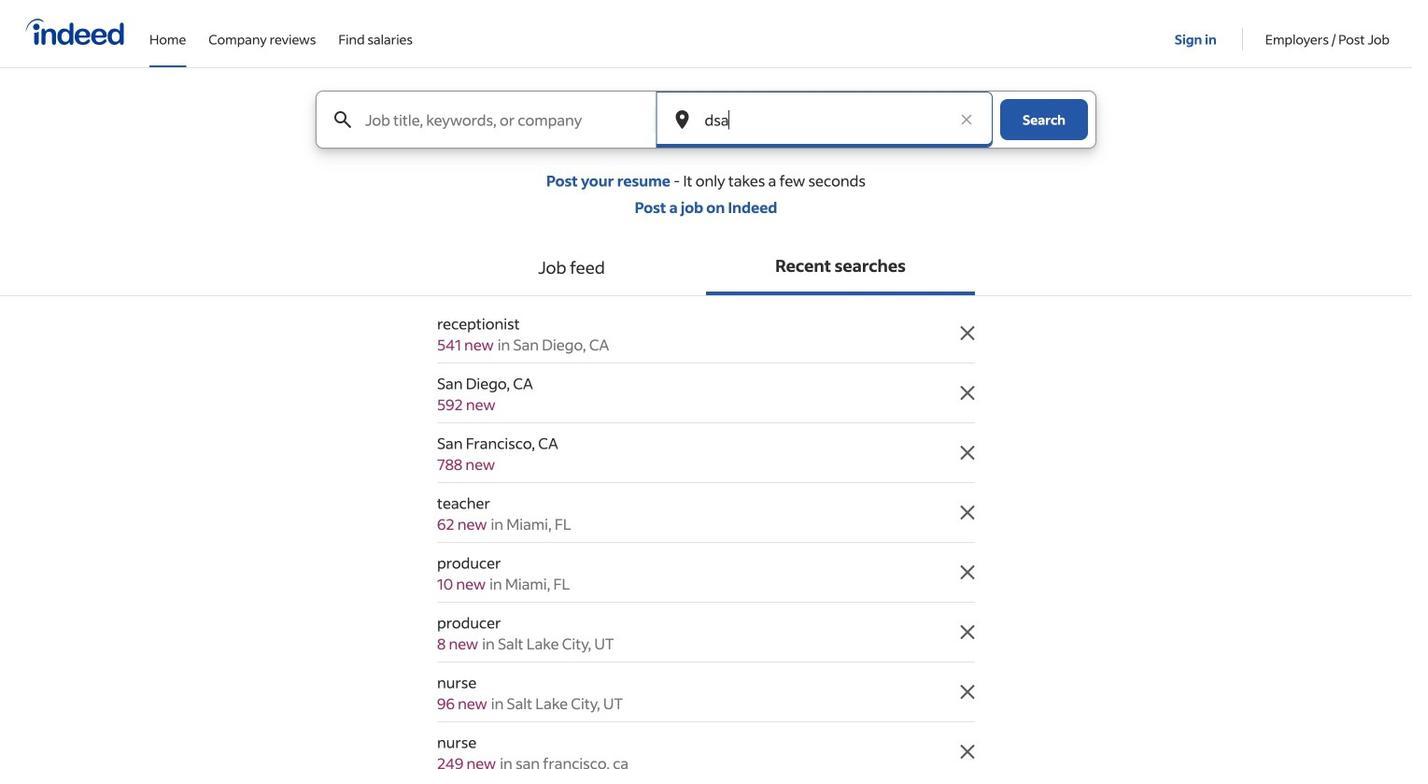 Task type: describe. For each thing, give the bounding box(es) containing it.
delete recent search san diego, ca image
[[957, 382, 979, 404]]

Edit location text field
[[701, 92, 949, 148]]

2 delete recent search nurse image from the top
[[957, 741, 979, 763]]

delete recent search producer image
[[957, 561, 979, 584]]

delete recent search san francisco, ca image
[[957, 442, 979, 464]]

clear location input image
[[958, 110, 977, 129]]

delete recent search producer image
[[957, 621, 979, 643]]

1 delete recent search nurse image from the top
[[957, 681, 979, 703]]

delete recent search teacher image
[[957, 501, 979, 524]]



Task type: vqa. For each thing, say whether or not it's contained in the screenshot.
job security/advancement
no



Task type: locate. For each thing, give the bounding box(es) containing it.
delete recent search receptionist image
[[957, 322, 979, 344]]

search: Job title, keywords, or company text field
[[362, 92, 654, 148]]

0 vertical spatial delete recent search nurse image
[[957, 681, 979, 703]]

main content
[[0, 91, 1413, 769]]

None search field
[[301, 91, 1112, 171]]

1 vertical spatial delete recent search nurse image
[[957, 741, 979, 763]]

delete recent search nurse image
[[957, 681, 979, 703], [957, 741, 979, 763]]

tab list
[[0, 239, 1413, 296]]



